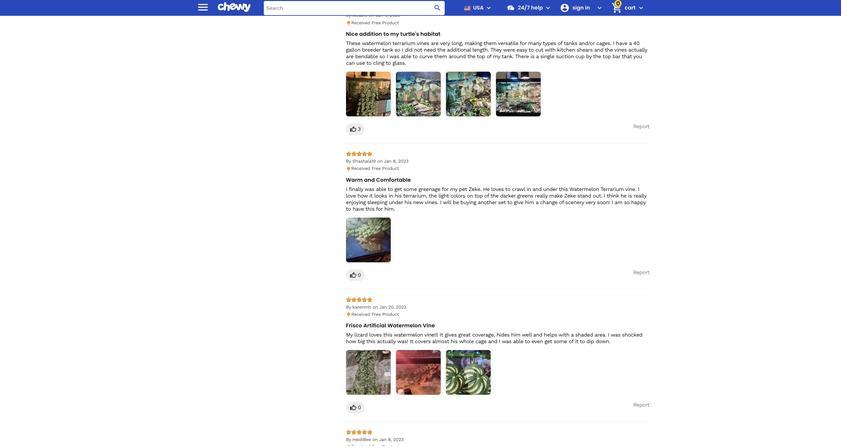 Task type: describe. For each thing, give the bounding box(es) containing it.
single
[[540, 53, 554, 60]]

cling
[[373, 60, 384, 66]]

product for comfortable
[[382, 166, 399, 171]]

frisco
[[346, 322, 362, 330]]

3 button
[[346, 123, 365, 135]]

the right by
[[593, 53, 601, 60]]

out.
[[593, 193, 602, 199]]

area.
[[595, 332, 606, 338]]

my inside warm and comfortable i finally was able to get some greenage for my pet zeke. he loves to crawl in and under this watermelon terrarium vine. i love how it looks in his terrarium, the light colors on top of the darker greens really make zeke stand out. i think he is really enjoying sleeping under his new vines. i will be buying another set to give him a change of scenery very soon! i am so happy to have this for him.
[[450, 186, 458, 192]]

free for artificial
[[372, 312, 381, 317]]

i right vine.
[[638, 186, 639, 192]]

shears
[[577, 47, 593, 53]]

colors
[[451, 193, 465, 199]]

coverage,
[[472, 332, 495, 338]]

nice
[[346, 30, 358, 38]]

tank
[[382, 47, 393, 53]]

by ikelane on jan 9, 2023
[[346, 13, 400, 18]]

there
[[515, 53, 529, 60]]

i left am
[[612, 199, 613, 205]]

0 for frisco
[[358, 405, 361, 411]]

and inside nice addition to my turtle's habitat these watermelon terrarium vines are very long, making them versatile for many types of tanks and/or cages. i have a 40 gallon breeder tank so i did not need the additional length. they were easy to cut with kitchen shears and the vines actually are bendable so i was able to curve them around the top of my tank. there is a single suction cup by the top bar that you can use to cling to glass.
[[594, 47, 603, 53]]

24/7
[[518, 4, 530, 12]]

report button for frisco artificial watermelon vine
[[633, 402, 650, 409]]

have inside warm and comfortable i finally was able to get some greenage for my pet zeke. he loves to crawl in and under this watermelon terrarium vine. i love how it looks in his terrarium, the light colors on top of the darker greens really make zeke stand out. i think he is really enjoying sleeping under his new vines. i will be buying another set to give him a change of scenery very soon! i am so happy to have this for him.
[[353, 206, 364, 212]]

vines.
[[425, 199, 438, 205]]

the down length.
[[467, 53, 475, 60]]

make
[[549, 193, 563, 199]]

2023 for watermelon
[[396, 304, 406, 310]]

soon!
[[597, 199, 610, 205]]

pet
[[459, 186, 467, 192]]

cup
[[576, 53, 585, 60]]

types
[[543, 40, 556, 46]]

by karenmh on jan 20, 2023
[[346, 304, 406, 310]]

of down they
[[487, 53, 491, 60]]

this right the big
[[366, 339, 375, 345]]

usa
[[473, 4, 484, 12]]

some inside frisco artificial watermelon vine my lizard loves this watermelon vine!!! it gives great coverage, hides him well and helps with a shaded area. i was shocked how big this actually was! it covers almost his whole cage and i was able to even get some of it to dip down.
[[554, 339, 567, 345]]

to down the shaded
[[580, 339, 585, 345]]

vine.
[[625, 186, 636, 192]]

cart link
[[609, 0, 636, 16]]

kitchen
[[557, 47, 575, 53]]

product for watermelon
[[382, 312, 399, 317]]

3
[[358, 126, 361, 132]]

shashala19
[[352, 159, 376, 164]]

tank.
[[502, 53, 514, 60]]

you
[[633, 53, 642, 60]]

2023 for to
[[390, 13, 400, 18]]

scenery
[[565, 199, 584, 205]]

were
[[503, 47, 515, 53]]

change
[[540, 199, 558, 205]]

i up love
[[346, 186, 347, 192]]

on for comfortable
[[377, 159, 383, 164]]

whole
[[459, 339, 474, 345]]

able inside nice addition to my turtle's habitat these watermelon terrarium vines are very long, making them versatile for many types of tanks and/or cages. i have a 40 gallon breeder tank so i did not need the additional length. they were easy to cut with kitchen shears and the vines actually are bendable so i was able to curve them around the top of my tank. there is a single suction cup by the top bar that you can use to cling to glass.
[[401, 53, 411, 60]]

8, for by heidibee on jan 8, 2023
[[388, 437, 392, 443]]

tanks
[[564, 40, 577, 46]]

happy
[[631, 199, 646, 205]]

curve
[[419, 53, 433, 60]]

1 vertical spatial vines
[[614, 47, 627, 53]]

chewy home image
[[218, 0, 251, 14]]

0 horizontal spatial so
[[379, 53, 385, 60]]

greens
[[517, 193, 533, 199]]

1 watermelon vine image from the left
[[346, 350, 391, 395]]

bar
[[613, 53, 620, 60]]

bendable
[[355, 53, 378, 60]]

watermelon inside frisco artificial watermelon vine my lizard loves this watermelon vine!!! it gives great coverage, hides him well and helps with a shaded area. i was shocked how big this actually was! it covers almost his whole cage and i was able to even get some of it to dip down.
[[388, 322, 422, 330]]

darker
[[500, 193, 516, 199]]

his inside frisco artificial watermelon vine my lizard loves this watermelon vine!!! it gives great coverage, hides him well and helps with a shaded area. i was shocked how big this actually was! it covers almost his whole cage and i was able to even get some of it to dip down.
[[451, 339, 458, 345]]

cages.
[[596, 40, 611, 46]]

by for frisco artificial watermelon vine
[[346, 304, 351, 310]]

this down artificial on the left bottom
[[383, 332, 392, 338]]

report button for warm and comfortable
[[633, 269, 650, 276]]

big
[[358, 339, 365, 345]]

a down cut
[[536, 53, 539, 60]]

with inside frisco artificial watermelon vine my lizard loves this watermelon vine!!! it gives great coverage, hides him well and helps with a shaded area. i was shocked how big this actually was! it covers almost his whole cage and i was able to even get some of it to dip down.
[[559, 332, 569, 338]]

is inside warm and comfortable i finally was able to get some greenage for my pet zeke. he loves to crawl in and under this watermelon terrarium vine. i love how it looks in his terrarium, the light colors on top of the darker greens really make zeke stand out. i think he is really enjoying sleeping under his new vines. i will be buying another set to give him a change of scenery very soon! i am so happy to have this for him.
[[628, 193, 632, 199]]

warm and comfortable image
[[346, 218, 391, 262]]

have inside nice addition to my turtle's habitat these watermelon terrarium vines are very long, making them versatile for many types of tanks and/or cages. i have a 40 gallon breeder tank so i did not need the additional length. they were easy to cut with kitchen shears and the vines actually are bendable so i was able to curve them around the top of my tank. there is a single suction cup by the top bar that you can use to cling to glass.
[[616, 40, 627, 46]]

1 vertical spatial his
[[405, 199, 412, 205]]

1 vertical spatial them
[[434, 53, 447, 60]]

terrarium
[[601, 186, 624, 192]]

1 vertical spatial in
[[389, 193, 393, 199]]

2023 for comfortable
[[398, 159, 409, 164]]

watermelon inside frisco artificial watermelon vine my lizard loves this watermelon vine!!! it gives great coverage, hides him well and helps with a shaded area. i was shocked how big this actually was! it covers almost his whole cage and i was able to even get some of it to dip down.
[[394, 332, 423, 338]]

to down the many
[[529, 47, 534, 53]]

buying
[[461, 199, 476, 205]]

covers
[[415, 339, 431, 345]]

by shashala19 on jan 8, 2023
[[346, 159, 409, 164]]

the up "vines."
[[429, 193, 437, 199]]

get inside warm and comfortable i finally was able to get some greenage for my pet zeke. he loves to crawl in and under this watermelon terrarium vine. i love how it looks in his terrarium, the light colors on top of the darker greens really make zeke stand out. i think he is really enjoying sleeping under his new vines. i will be buying another set to give him a change of scenery very soon! i am so happy to have this for him.
[[395, 186, 402, 192]]

4 by from the top
[[346, 437, 351, 443]]

they
[[490, 47, 502, 53]]

use
[[356, 60, 365, 66]]

that
[[622, 53, 632, 60]]

of down he
[[484, 193, 489, 199]]

a inside frisco artificial watermelon vine my lizard loves this watermelon vine!!! it gives great coverage, hides him well and helps with a shaded area. i was shocked how big this actually was! it covers almost his whole cage and i was able to even get some of it to dip down.
[[571, 332, 574, 338]]

2 watermelon vine image from the left
[[396, 350, 441, 395]]

how inside frisco artificial watermelon vine my lizard loves this watermelon vine!!! it gives great coverage, hides him well and helps with a shaded area. i was shocked how big this actually was! it covers almost his whole cage and i was able to even get some of it to dip down.
[[346, 339, 356, 345]]

down.
[[596, 339, 610, 345]]

set
[[498, 199, 506, 205]]

suction
[[556, 53, 574, 60]]

20,
[[388, 304, 395, 310]]

additional
[[447, 47, 471, 53]]

ikelane
[[352, 13, 368, 18]]

and/or
[[579, 40, 595, 46]]

cart menu image
[[637, 4, 645, 12]]

0 horizontal spatial his
[[395, 193, 402, 199]]

vine
[[423, 322, 435, 330]]

it inside warm and comfortable i finally was able to get some greenage for my pet zeke. he loves to crawl in and under this watermelon terrarium vine. i love how it looks in his terrarium, the light colors on top of the darker greens really make zeke stand out. i think he is really enjoying sleeping under his new vines. i will be buying another set to give him a change of scenery very soon! i am so happy to have this for him.
[[369, 193, 373, 199]]

this up 'zeke'
[[559, 186, 568, 192]]

i up soon!
[[604, 193, 605, 199]]

breeder
[[362, 47, 381, 53]]

the right need
[[437, 47, 445, 53]]

versatile
[[498, 40, 518, 46]]

the up another
[[491, 193, 499, 199]]

actually inside frisco artificial watermelon vine my lizard loves this watermelon vine!!! it gives great coverage, hides him well and helps with a shaded area. i was shocked how big this actually was! it covers almost his whole cage and i was able to even get some of it to dip down.
[[377, 339, 396, 345]]

cut
[[535, 47, 543, 53]]

0 vertical spatial are
[[431, 40, 439, 46]]

top down length.
[[477, 53, 485, 60]]

to up darker
[[505, 186, 510, 192]]

Product search field
[[264, 1, 445, 15]]

40
[[633, 40, 640, 46]]

was right area.
[[611, 332, 621, 338]]

glass.
[[393, 60, 406, 66]]

to right addition
[[384, 30, 389, 38]]

24/7 help
[[518, 4, 543, 12]]

0 horizontal spatial for
[[376, 206, 383, 212]]

of inside frisco artificial watermelon vine my lizard loves this watermelon vine!!! it gives great coverage, hides him well and helps with a shaded area. i was shocked how big this actually was! it covers almost his whole cage and i was able to even get some of it to dip down.
[[569, 339, 573, 345]]

usa button
[[461, 0, 493, 16]]

free for addition
[[372, 20, 381, 25]]

to right cling
[[386, 60, 391, 66]]

and down coverage,
[[488, 339, 497, 345]]

and right warm
[[364, 176, 375, 184]]

shaded
[[575, 332, 593, 338]]

easy
[[517, 47, 527, 53]]

well
[[522, 332, 532, 338]]

0 horizontal spatial my
[[390, 30, 399, 38]]

he
[[483, 186, 490, 192]]

cart
[[625, 4, 636, 12]]

was!
[[397, 339, 408, 345]]

1 horizontal spatial for
[[442, 186, 449, 192]]

frisco artificial watermelon vine my lizard loves this watermelon vine!!! it gives great coverage, hides him well and helps with a shaded area. i was shocked how big this actually was! it covers almost his whole cage and i was able to even get some of it to dip down.
[[346, 322, 642, 345]]

will
[[443, 199, 451, 205]]

was inside nice addition to my turtle's habitat these watermelon terrarium vines are very long, making them versatile for many types of tanks and/or cages. i have a 40 gallon breeder tank so i did not need the additional length. they were easy to cut with kitchen shears and the vines actually are bendable so i was able to curve them around the top of my tank. there is a single suction cup by the top bar that you can use to cling to glass.
[[390, 53, 399, 60]]

not
[[414, 47, 422, 53]]

loves inside warm and comfortable i finally was able to get some greenage for my pet zeke. he loves to crawl in and under this watermelon terrarium vine. i love how it looks in his terrarium, the light colors on top of the darker greens really make zeke stand out. i think he is really enjoying sleeping under his new vines. i will be buying another set to give him a change of scenery very soon! i am so happy to have this for him.
[[491, 186, 504, 192]]

enjoying
[[346, 199, 366, 205]]

i down hides
[[499, 339, 500, 345]]

i right area.
[[608, 332, 609, 338]]

length.
[[473, 47, 489, 53]]

jan for to
[[376, 13, 383, 18]]

lizard
[[354, 332, 368, 338]]

1 vertical spatial are
[[346, 53, 354, 60]]

him inside frisco artificial watermelon vine my lizard loves this watermelon vine!!! it gives great coverage, hides him well and helps with a shaded area. i was shocked how big this actually was! it covers almost his whole cage and i was able to even get some of it to dip down.
[[511, 332, 520, 338]]

top left bar
[[603, 53, 611, 60]]

stand
[[578, 193, 591, 199]]

zeke.
[[469, 186, 482, 192]]

of down make
[[559, 199, 564, 205]]



Task type: vqa. For each thing, say whether or not it's contained in the screenshot.
Single Ingredient image
no



Task type: locate. For each thing, give the bounding box(es) containing it.
i left will
[[440, 199, 442, 205]]

2 by from the top
[[346, 159, 351, 164]]

watermelon inside nice addition to my turtle's habitat these watermelon terrarium vines are very long, making them versatile for many types of tanks and/or cages. i have a 40 gallon breeder tank so i did not need the additional length. they were easy to cut with kitchen shears and the vines actually are bendable so i was able to curve them around the top of my tank. there is a single suction cup by the top bar that you can use to cling to glass.
[[362, 40, 391, 46]]

of up kitchen
[[558, 40, 562, 46]]

2 vertical spatial so
[[624, 199, 630, 205]]

1 horizontal spatial so
[[395, 47, 400, 53]]

cage
[[476, 339, 487, 345]]

get inside frisco artificial watermelon vine my lizard loves this watermelon vine!!! it gives great coverage, hides him well and helps with a shaded area. i was shocked how big this actually was! it covers almost his whole cage and i was able to even get some of it to dip down.
[[545, 339, 552, 345]]

1 horizontal spatial in
[[527, 186, 531, 192]]

my
[[390, 30, 399, 38], [493, 53, 500, 60], [450, 186, 458, 192]]

0 horizontal spatial it
[[410, 339, 413, 345]]

was up looks
[[365, 186, 374, 192]]

menu image right usa
[[485, 4, 493, 12]]

under up him.
[[389, 199, 403, 205]]

0 horizontal spatial how
[[346, 339, 356, 345]]

many
[[528, 40, 541, 46]]

sign in link
[[557, 0, 595, 16]]

his
[[395, 193, 402, 199], [405, 199, 412, 205], [451, 339, 458, 345]]

a left 40
[[629, 40, 632, 46]]

watermelon
[[362, 40, 391, 46], [394, 332, 423, 338]]

his down terrarium,
[[405, 199, 412, 205]]

so
[[395, 47, 400, 53], [379, 53, 385, 60], [624, 199, 630, 205]]

him left well
[[511, 332, 520, 338]]

1 horizontal spatial watermelon
[[394, 332, 423, 338]]

0 vertical spatial vines
[[417, 40, 429, 46]]

very inside warm and comfortable i finally was able to get some greenage for my pet zeke. he loves to crawl in and under this watermelon terrarium vine. i love how it looks in his terrarium, the light colors on top of the darker greens really make zeke stand out. i think he is really enjoying sleeping under his new vines. i will be buying another set to give him a change of scenery very soon! i am so happy to have this for him.
[[586, 199, 596, 205]]

so inside warm and comfortable i finally was able to get some greenage for my pet zeke. he loves to crawl in and under this watermelon terrarium vine. i love how it looks in his terrarium, the light colors on top of the darker greens really make zeke stand out. i think he is really enjoying sleeping under his new vines. i will be buying another set to give him a change of scenery very soon! i am so happy to have this for him.
[[624, 199, 630, 205]]

it up almost
[[440, 332, 443, 338]]

very
[[440, 40, 450, 46], [586, 199, 596, 205]]

jan for watermelon
[[379, 304, 387, 310]]

actually up you at top
[[629, 47, 647, 53]]

greenage
[[419, 186, 440, 192]]

turtle's
[[400, 30, 419, 38]]

another
[[478, 199, 497, 205]]

vines up not
[[417, 40, 429, 46]]

able inside frisco artificial watermelon vine my lizard loves this watermelon vine!!! it gives great coverage, hides him well and helps with a shaded area. i was shocked how big this actually was! it covers almost his whole cage and i was able to even get some of it to dip down.
[[513, 339, 523, 345]]

1 vertical spatial 8,
[[388, 437, 392, 443]]

0 vertical spatial in
[[527, 186, 531, 192]]

1 vertical spatial loves
[[369, 332, 382, 338]]

list item
[[346, 72, 391, 118], [396, 72, 441, 118], [446, 72, 491, 118], [496, 72, 541, 118], [346, 218, 391, 264], [346, 350, 391, 397], [396, 350, 441, 397], [446, 350, 491, 397]]

1 vertical spatial it
[[410, 339, 413, 345]]

1 vertical spatial for
[[442, 186, 449, 192]]

0 vertical spatial watermelon
[[570, 186, 599, 192]]

0 horizontal spatial it
[[369, 193, 373, 199]]

and up greens
[[533, 186, 542, 192]]

2 list from the top
[[346, 350, 650, 397]]

1 by from the top
[[346, 13, 351, 18]]

for down the sleeping
[[376, 206, 383, 212]]

1 horizontal spatial have
[[616, 40, 627, 46]]

0 button up the karenmh
[[346, 269, 365, 281]]

2 horizontal spatial able
[[513, 339, 523, 345]]

1 vertical spatial under
[[389, 199, 403, 205]]

jan for comfortable
[[384, 159, 392, 164]]

1 horizontal spatial it
[[440, 332, 443, 338]]

how down finally
[[358, 193, 368, 199]]

0 vertical spatial 0
[[358, 272, 361, 278]]

is right there
[[531, 53, 535, 60]]

i
[[613, 40, 615, 46], [402, 47, 403, 53], [387, 53, 388, 60], [346, 186, 347, 192], [638, 186, 639, 192], [604, 193, 605, 199], [440, 199, 442, 205], [612, 199, 613, 205], [608, 332, 609, 338], [499, 339, 500, 345]]

3 report from the top
[[633, 402, 650, 408]]

0 horizontal spatial them
[[434, 53, 447, 60]]

loves inside frisco artificial watermelon vine my lizard loves this watermelon vine!!! it gives great coverage, hides him well and helps with a shaded area. i was shocked how big this actually was! it covers almost his whole cage and i was able to even get some of it to dip down.
[[369, 332, 382, 338]]

loves down artificial on the left bottom
[[369, 332, 382, 338]]

1 vertical spatial him
[[511, 332, 520, 338]]

in right looks
[[389, 193, 393, 199]]

0 horizontal spatial menu image
[[196, 0, 209, 14]]

0 horizontal spatial is
[[531, 53, 535, 60]]

under
[[543, 186, 557, 192], [389, 199, 403, 205]]

by for warm and comfortable
[[346, 159, 351, 164]]

3 received from the top
[[351, 312, 370, 317]]

really up happy
[[634, 193, 647, 199]]

the down cages.
[[605, 47, 613, 53]]

0 button up heidibee
[[346, 402, 365, 414]]

1 horizontal spatial some
[[554, 339, 567, 345]]

2 free from the top
[[372, 166, 381, 171]]

2 horizontal spatial so
[[624, 199, 630, 205]]

to down well
[[525, 339, 530, 345]]

them down need
[[434, 53, 447, 60]]

product down the 20,
[[382, 312, 399, 317]]

by left shashala19
[[346, 159, 351, 164]]

2 received free product from the top
[[351, 166, 399, 171]]

top
[[477, 53, 485, 60], [603, 53, 611, 60], [475, 193, 483, 199]]

2 vertical spatial received free product
[[351, 312, 399, 317]]

0 vertical spatial so
[[395, 47, 400, 53]]

1 horizontal spatial able
[[401, 53, 411, 60]]

0 vertical spatial able
[[401, 53, 411, 60]]

2 vertical spatial for
[[376, 206, 383, 212]]

on for to
[[369, 13, 374, 18]]

1 report from the top
[[633, 123, 650, 130]]

was down hides
[[502, 339, 512, 345]]

is right he
[[628, 193, 632, 199]]

my up colors
[[450, 186, 458, 192]]

under up make
[[543, 186, 557, 192]]

by for nice addition to my turtle's habitat
[[346, 13, 351, 18]]

2 vertical spatial report
[[633, 402, 650, 408]]

8, up comfortable at the left top
[[393, 159, 397, 164]]

i left did
[[402, 47, 403, 53]]

received down ikelane
[[351, 20, 370, 25]]

top inside warm and comfortable i finally was able to get some greenage for my pet zeke. he loves to crawl in and under this watermelon terrarium vine. i love how it looks in his terrarium, the light colors on top of the darker greens really make zeke stand out. i think he is really enjoying sleeping under his new vines. i will be buying another set to give him a change of scenery very soon! i am so happy to have this for him.
[[475, 193, 483, 199]]

are
[[431, 40, 439, 46], [346, 53, 354, 60]]

and
[[594, 47, 603, 53], [364, 176, 375, 184], [533, 186, 542, 192], [533, 332, 542, 338], [488, 339, 497, 345]]

shocked
[[622, 332, 642, 338]]

2 received from the top
[[351, 166, 370, 171]]

2 really from the left
[[634, 193, 647, 199]]

received free product
[[351, 20, 399, 25], [351, 166, 399, 171], [351, 312, 399, 317]]

help menu image
[[544, 4, 552, 12]]

1 horizontal spatial his
[[405, 199, 412, 205]]

looks
[[374, 193, 387, 199]]

is inside nice addition to my turtle's habitat these watermelon terrarium vines are very long, making them versatile for many types of tanks and/or cages. i have a 40 gallon breeder tank so i did not need the additional length. they were easy to cut with kitchen shears and the vines actually are bendable so i was able to curve them around the top of my tank. there is a single suction cup by the top bar that you can use to cling to glass.
[[531, 53, 535, 60]]

some inside warm and comfortable i finally was able to get some greenage for my pet zeke. he loves to crawl in and under this watermelon terrarium vine. i love how it looks in his terrarium, the light colors on top of the darker greens really make zeke stand out. i think he is really enjoying sleeping under his new vines. i will be buying another set to give him a change of scenery very soon! i am so happy to have this for him.
[[404, 186, 417, 192]]

can
[[346, 60, 355, 66]]

he
[[621, 193, 627, 199]]

0 vertical spatial report button
[[633, 123, 650, 130]]

helps
[[544, 332, 557, 338]]

3 received free product from the top
[[351, 312, 399, 317]]

really up change
[[535, 193, 548, 199]]

report for warm and comfortable
[[633, 269, 650, 276]]

watermelon vine image down the covers
[[396, 350, 441, 395]]

was inside warm and comfortable i finally was able to get some greenage for my pet zeke. he loves to crawl in and under this watermelon terrarium vine. i love how it looks in his terrarium, the light colors on top of the darker greens really make zeke stand out. i think he is really enjoying sleeping under his new vines. i will be buying another set to give him a change of scenery very soon! i am so happy to have this for him.
[[365, 186, 374, 192]]

help
[[531, 4, 543, 12]]

artificial
[[363, 322, 386, 330]]

to down bendable
[[366, 60, 372, 66]]

on for watermelon
[[373, 304, 378, 310]]

1 free from the top
[[372, 20, 381, 25]]

i right cages.
[[613, 40, 615, 46]]

hides
[[497, 332, 510, 338]]

long,
[[452, 40, 463, 46]]

him inside warm and comfortable i finally was able to get some greenage for my pet zeke. he loves to crawl in and under this watermelon terrarium vine. i love how it looks in his terrarium, the light colors on top of the darker greens really make zeke stand out. i think he is really enjoying sleeping under his new vines. i will be buying another set to give him a change of scenery very soon! i am so happy to have this for him.
[[525, 199, 534, 205]]

product
[[382, 20, 399, 25], [382, 166, 399, 171], [382, 312, 399, 317]]

and up even
[[533, 332, 542, 338]]

0 vertical spatial under
[[543, 186, 557, 192]]

sign
[[573, 4, 584, 12]]

jan right heidibee
[[379, 437, 387, 443]]

give
[[514, 199, 523, 205]]

my
[[346, 332, 353, 338]]

received free product for artificial
[[351, 312, 399, 317]]

on right shashala19
[[377, 159, 383, 164]]

1 horizontal spatial very
[[586, 199, 596, 205]]

product for to
[[382, 20, 399, 25]]

1 vertical spatial report button
[[633, 269, 650, 276]]

received free product down by karenmh on jan 20, 2023
[[351, 312, 399, 317]]

with inside nice addition to my turtle's habitat these watermelon terrarium vines are very long, making them versatile for many types of tanks and/or cages. i have a 40 gallon breeder tank so i did not need the additional length. they were easy to cut with kitchen shears and the vines actually are bendable so i was able to curve them around the top of my tank. there is a single suction cup by the top bar that you can use to cling to glass.
[[545, 47, 556, 53]]

think
[[607, 193, 619, 199]]

a inside warm and comfortable i finally was able to get some greenage for my pet zeke. he loves to crawl in and under this watermelon terrarium vine. i love how it looks in his terrarium, the light colors on top of the darker greens really make zeke stand out. i think he is really enjoying sleeping under his new vines. i will be buying another set to give him a change of scenery very soon! i am so happy to have this for him.
[[536, 199, 539, 205]]

for inside nice addition to my turtle's habitat these watermelon terrarium vines are very long, making them versatile for many types of tanks and/or cages. i have a 40 gallon breeder tank so i did not need the additional length. they were easy to cut with kitchen shears and the vines actually are bendable so i was able to curve them around the top of my tank. there is a single suction cup by the top bar that you can use to cling to glass.
[[520, 40, 527, 46]]

free down by karenmh on jan 20, 2023
[[372, 312, 381, 317]]

how inside warm and comfortable i finally was able to get some greenage for my pet zeke. he loves to crawl in and under this watermelon terrarium vine. i love how it looks in his terrarium, the light colors on top of the darker greens really make zeke stand out. i think he is really enjoying sleeping under his new vines. i will be buying another set to give him a change of scenery very soon! i am so happy to have this for him.
[[358, 193, 368, 199]]

by
[[586, 53, 592, 60]]

for up the light
[[442, 186, 449, 192]]

0 horizontal spatial him
[[511, 332, 520, 338]]

3 product from the top
[[382, 312, 399, 317]]

1 vertical spatial free
[[372, 166, 381, 171]]

warm and comfortable i finally was able to get some greenage for my pet zeke. he loves to crawl in and under this watermelon terrarium vine. i love how it looks in his terrarium, the light colors on top of the darker greens really make zeke stand out. i think he is really enjoying sleeping under his new vines. i will be buying another set to give him a change of scenery very soon! i am so happy to have this for him.
[[346, 176, 647, 212]]

1 vertical spatial very
[[586, 199, 596, 205]]

0 vertical spatial report
[[633, 123, 650, 130]]

1 received from the top
[[351, 20, 370, 25]]

1 horizontal spatial are
[[431, 40, 439, 46]]

report for frisco artificial watermelon vine
[[633, 402, 650, 408]]

2 vertical spatial his
[[451, 339, 458, 345]]

1 really from the left
[[535, 193, 548, 199]]

watermelon up breeder
[[362, 40, 391, 46]]

1 horizontal spatial it
[[575, 339, 578, 345]]

0 vertical spatial it
[[369, 193, 373, 199]]

free down by ikelane on jan 9, 2023 at the top of page
[[372, 20, 381, 25]]

sign in
[[573, 4, 590, 12]]

these
[[346, 40, 360, 46]]

1 horizontal spatial how
[[358, 193, 368, 199]]

1 horizontal spatial them
[[484, 40, 497, 46]]

1 product from the top
[[382, 20, 399, 25]]

1 vertical spatial my
[[493, 53, 500, 60]]

2 report button from the top
[[633, 269, 650, 276]]

1 horizontal spatial under
[[543, 186, 557, 192]]

0 vertical spatial how
[[358, 193, 368, 199]]

3 report button from the top
[[633, 402, 650, 409]]

light
[[439, 193, 449, 199]]

0 vertical spatial some
[[404, 186, 417, 192]]

crawl
[[512, 186, 525, 192]]

karenmh
[[352, 304, 371, 310]]

great
[[458, 332, 471, 338]]

1 vertical spatial watermelon
[[388, 322, 422, 330]]

in
[[585, 4, 590, 12]]

on
[[369, 13, 374, 18], [377, 159, 383, 164], [467, 193, 473, 199], [373, 304, 378, 310], [372, 437, 378, 443]]

by heidibee on jan 8, 2023
[[346, 437, 404, 443]]

1 list from the top
[[346, 72, 650, 118]]

chewy support image
[[507, 4, 515, 12]]

need
[[424, 47, 436, 53]]

0 up heidibee
[[358, 405, 361, 411]]

to down comfortable at the left top
[[388, 186, 393, 192]]

around
[[449, 53, 466, 60]]

how down my
[[346, 339, 356, 345]]

sleeping
[[367, 199, 387, 205]]

0 vertical spatial actually
[[629, 47, 647, 53]]

them
[[484, 40, 497, 46], [434, 53, 447, 60]]

report button for nice addition to my turtle's habitat
[[633, 123, 650, 130]]

0 vertical spatial 8,
[[393, 159, 397, 164]]

1 vertical spatial report
[[633, 269, 650, 276]]

2 vertical spatial report button
[[633, 402, 650, 409]]

are up 'can'
[[346, 53, 354, 60]]

0 vertical spatial it
[[440, 332, 443, 338]]

on inside warm and comfortable i finally was able to get some greenage for my pet zeke. he loves to crawl in and under this watermelon terrarium vine. i love how it looks in his terrarium, the light colors on top of the darker greens really make zeke stand out. i think he is really enjoying sleeping under his new vines. i will be buying another set to give him a change of scenery very soon! i am so happy to have this for him.
[[467, 193, 473, 199]]

very inside nice addition to my turtle's habitat these watermelon terrarium vines are very long, making them versatile for many types of tanks and/or cages. i have a 40 gallon breeder tank so i did not need the additional length. they were easy to cut with kitchen shears and the vines actually are bendable so i was able to curve them around the top of my tank. there is a single suction cup by the top bar that you can use to cling to glass.
[[440, 40, 450, 46]]

0 horizontal spatial watermelon vine image
[[346, 350, 391, 395]]

0 vertical spatial received free product
[[351, 20, 399, 25]]

1 vertical spatial received
[[351, 166, 370, 171]]

product up comfortable at the left top
[[382, 166, 399, 171]]

a left the shaded
[[571, 332, 574, 338]]

list for nice addition to my turtle's habitat
[[346, 72, 650, 118]]

1 vertical spatial it
[[575, 339, 578, 345]]

new
[[413, 199, 423, 205]]

of left the dip
[[569, 339, 573, 345]]

0 horizontal spatial under
[[389, 199, 403, 205]]

1 vertical spatial is
[[628, 193, 632, 199]]

menu image
[[196, 0, 209, 14], [485, 4, 493, 12]]

2 vertical spatial product
[[382, 312, 399, 317]]

1 vertical spatial how
[[346, 339, 356, 345]]

some down 'helps'
[[554, 339, 567, 345]]

a left change
[[536, 199, 539, 205]]

it inside frisco artificial watermelon vine my lizard loves this watermelon vine!!! it gives great coverage, hides him well and helps with a shaded area. i was shocked how big this actually was! it covers almost his whole cage and i was able to even get some of it to dip down.
[[575, 339, 578, 345]]

0
[[358, 272, 361, 278], [358, 405, 361, 411]]

for up easy
[[520, 40, 527, 46]]

free for and
[[372, 166, 381, 171]]

my up the terrarium
[[390, 30, 399, 38]]

0 vertical spatial have
[[616, 40, 627, 46]]

comfortable
[[376, 176, 411, 184]]

received for warm
[[351, 166, 370, 171]]

menu image left chewy home image
[[196, 0, 209, 14]]

1 report button from the top
[[633, 123, 650, 130]]

1 vertical spatial actually
[[377, 339, 396, 345]]

0 up the karenmh
[[358, 272, 361, 278]]

1 horizontal spatial loves
[[491, 186, 504, 192]]

0 vertical spatial list
[[346, 72, 650, 118]]

items image
[[611, 2, 623, 14]]

0 horizontal spatial with
[[545, 47, 556, 53]]

1 vertical spatial product
[[382, 166, 399, 171]]

received for nice
[[351, 20, 370, 25]]

1 received free product from the top
[[351, 20, 399, 25]]

received free product down by ikelane on jan 9, 2023 at the top of page
[[351, 20, 399, 25]]

2 product from the top
[[382, 166, 399, 171]]

2 0 button from the top
[[346, 402, 365, 414]]

1 horizontal spatial actually
[[629, 47, 647, 53]]

vines up bar
[[614, 47, 627, 53]]

vines
[[417, 40, 429, 46], [614, 47, 627, 53]]

even
[[532, 339, 543, 345]]

1 vertical spatial with
[[559, 332, 569, 338]]

3 free from the top
[[372, 312, 381, 317]]

8, right heidibee
[[388, 437, 392, 443]]

0 horizontal spatial 8,
[[388, 437, 392, 443]]

received for frisco
[[351, 312, 370, 317]]

0 vertical spatial get
[[395, 186, 402, 192]]

0 horizontal spatial are
[[346, 53, 354, 60]]

it
[[440, 332, 443, 338], [410, 339, 413, 345]]

0 horizontal spatial in
[[389, 193, 393, 199]]

him.
[[384, 206, 395, 212]]

to down darker
[[507, 199, 512, 205]]

8, for by shashala19 on jan 8, 2023
[[393, 159, 397, 164]]

and down cages.
[[594, 47, 603, 53]]

i down tank
[[387, 53, 388, 60]]

2 0 from the top
[[358, 405, 361, 411]]

0 button for warm
[[346, 269, 365, 281]]

3 by from the top
[[346, 304, 351, 310]]

his up him.
[[395, 193, 402, 199]]

submit search image
[[434, 4, 442, 12]]

0 button
[[346, 269, 365, 281], [346, 402, 365, 414]]

2 vertical spatial received
[[351, 312, 370, 317]]

actually inside nice addition to my turtle's habitat these watermelon terrarium vines are very long, making them versatile for many types of tanks and/or cages. i have a 40 gallon breeder tank so i did not need the additional length. they were easy to cut with kitchen shears and the vines actually are bendable so i was able to curve them around the top of my tank. there is a single suction cup by the top bar that you can use to cling to glass.
[[629, 47, 647, 53]]

close up of watermelon vine image
[[446, 350, 491, 395]]

to down not
[[413, 53, 418, 60]]

some up terrarium,
[[404, 186, 417, 192]]

gives
[[445, 332, 457, 338]]

0 vertical spatial product
[[382, 20, 399, 25]]

received free product for and
[[351, 166, 399, 171]]

list
[[346, 72, 650, 118], [346, 350, 650, 397]]

on right the karenmh
[[373, 304, 378, 310]]

1 horizontal spatial get
[[545, 339, 552, 345]]

1 0 button from the top
[[346, 269, 365, 281]]

received down the karenmh
[[351, 312, 370, 317]]

2 report from the top
[[633, 269, 650, 276]]

report for nice addition to my turtle's habitat
[[633, 123, 650, 130]]

top down zeke.
[[475, 193, 483, 199]]

be
[[453, 199, 459, 205]]

received free product for addition
[[351, 20, 399, 25]]

watermelon inside warm and comfortable i finally was able to get some greenage for my pet zeke. he loves to crawl in and under this watermelon terrarium vine. i love how it looks in his terrarium, the light colors on top of the darker greens really make zeke stand out. i think he is really enjoying sleeping under his new vines. i will be buying another set to give him a change of scenery very soon! i am so happy to have this for him.
[[570, 186, 599, 192]]

am
[[615, 199, 622, 205]]

able up looks
[[376, 186, 386, 192]]

so down he
[[624, 199, 630, 205]]

able inside warm and comfortable i finally was able to get some greenage for my pet zeke. he loves to crawl in and under this watermelon terrarium vine. i love how it looks in his terrarium, the light colors on top of the darker greens really make zeke stand out. i think he is really enjoying sleeping under his new vines. i will be buying another set to give him a change of scenery very soon! i am so happy to have this for him.
[[376, 186, 386, 192]]

Search text field
[[264, 1, 445, 15]]

0 vertical spatial my
[[390, 30, 399, 38]]

0 horizontal spatial get
[[395, 186, 402, 192]]

account menu image
[[596, 4, 604, 12]]

so down the terrarium
[[395, 47, 400, 53]]

2 horizontal spatial my
[[493, 53, 500, 60]]

jan
[[376, 13, 383, 18], [384, 159, 392, 164], [379, 304, 387, 310], [379, 437, 387, 443]]

0 button for frisco
[[346, 402, 365, 414]]

0 vertical spatial 0 button
[[346, 269, 365, 281]]

jan up comfortable at the left top
[[384, 159, 392, 164]]

free down by shashala19 on jan 8, 2023
[[372, 166, 381, 171]]

watermelon vine image down the big
[[346, 350, 391, 395]]

by left ikelane
[[346, 13, 351, 18]]

free
[[372, 20, 381, 25], [372, 166, 381, 171], [372, 312, 381, 317]]

it right was!
[[410, 339, 413, 345]]

able
[[401, 53, 411, 60], [376, 186, 386, 192], [513, 339, 523, 345]]

this down the sleeping
[[366, 206, 375, 212]]

report
[[633, 123, 650, 130], [633, 269, 650, 276], [633, 402, 650, 408]]

finally
[[349, 186, 363, 192]]

terrarium,
[[403, 193, 427, 199]]

1 horizontal spatial my
[[450, 186, 458, 192]]

1 horizontal spatial vines
[[614, 47, 627, 53]]

0 vertical spatial received
[[351, 20, 370, 25]]

by
[[346, 13, 351, 18], [346, 159, 351, 164], [346, 304, 351, 310], [346, 437, 351, 443]]

terrarium
[[393, 40, 415, 46]]

on right heidibee
[[372, 437, 378, 443]]

2 horizontal spatial for
[[520, 40, 527, 46]]

1 vertical spatial list
[[346, 350, 650, 397]]

to down enjoying
[[346, 206, 351, 212]]

0 for warm
[[358, 272, 361, 278]]

with right 'helps'
[[559, 332, 569, 338]]

1 horizontal spatial menu image
[[485, 4, 493, 12]]

0 horizontal spatial some
[[404, 186, 417, 192]]

list for frisco artificial watermelon vine
[[346, 350, 650, 397]]

1 vertical spatial able
[[376, 186, 386, 192]]

received free product down by shashala19 on jan 8, 2023
[[351, 166, 399, 171]]

menu image inside usa 'popup button'
[[485, 4, 493, 12]]

1 vertical spatial get
[[545, 339, 552, 345]]

loves right he
[[491, 186, 504, 192]]

did
[[405, 47, 413, 53]]

0 vertical spatial them
[[484, 40, 497, 46]]

product down the 9, at the left of the page
[[382, 20, 399, 25]]

in
[[527, 186, 531, 192], [389, 193, 393, 199]]

dip
[[587, 339, 594, 345]]

1 0 from the top
[[358, 272, 361, 278]]

watermelon vine image
[[346, 350, 391, 395], [396, 350, 441, 395]]



